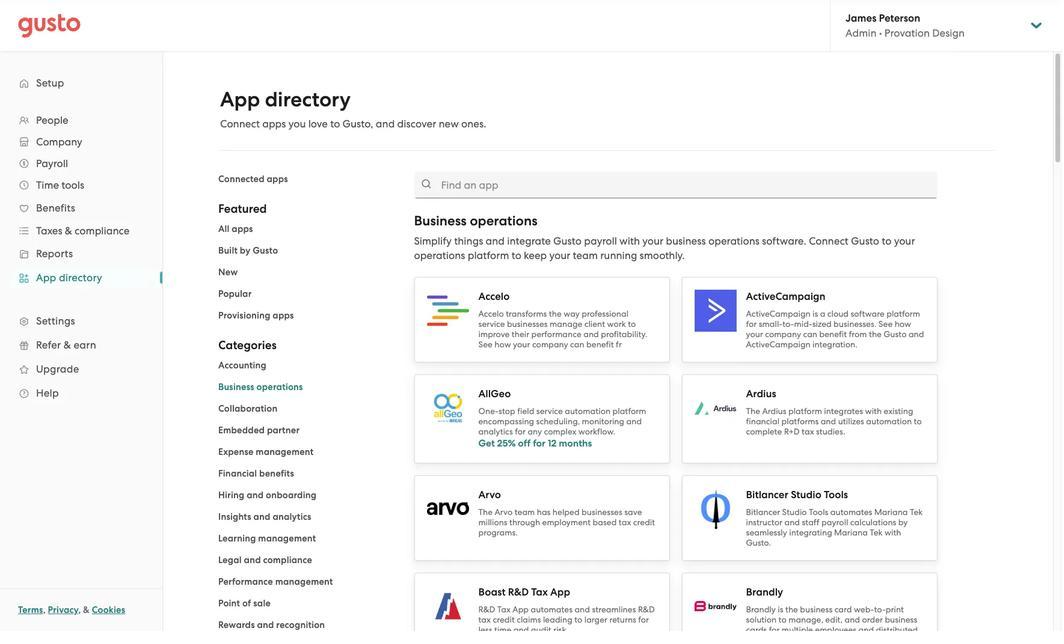 Task type: vqa. For each thing, say whether or not it's contained in the screenshot.
credit
yes



Task type: describe. For each thing, give the bounding box(es) containing it.
2 activecampaign from the top
[[746, 309, 811, 319]]

people button
[[12, 109, 150, 131]]

and up learning management link
[[254, 512, 271, 523]]

gusto navigation element
[[0, 52, 162, 425]]

compliance for legal and compliance
[[263, 555, 312, 566]]

james peterson admin • provation design
[[846, 12, 965, 39]]

embedded
[[218, 425, 265, 436]]

cookies
[[92, 605, 125, 616]]

your inside activecampaign activecampaign is a cloud software platform for small-to-mid-sized businesses. see how your company can benefit from the gusto and activecampaign integration.
[[746, 330, 763, 339]]

performance management
[[218, 577, 333, 588]]

1 accelo from the top
[[479, 291, 510, 303]]

with inside business operations simplify things and integrate gusto payroll with your business operations software. connect gusto to your operations platform to keep your team running smoothly.
[[620, 235, 640, 247]]

financial benefits
[[218, 469, 294, 479]]

1 vertical spatial ardius
[[762, 407, 787, 416]]

platforms
[[782, 417, 819, 427]]

programs.
[[479, 528, 518, 537]]

claims
[[517, 615, 541, 625]]

new
[[218, 267, 238, 278]]

risk.
[[554, 625, 568, 632]]

apps inside app directory connect apps you love to gusto, and discover new ones.
[[262, 118, 286, 130]]

25%
[[497, 438, 516, 449]]

settings link
[[12, 310, 150, 332]]

the for brandly
[[786, 605, 798, 614]]

provisioning
[[218, 310, 270, 321]]

directory for app directory
[[59, 272, 102, 284]]

1 vertical spatial tax
[[497, 605, 511, 614]]

keep
[[524, 250, 547, 262]]

the for ardius
[[746, 407, 760, 416]]

their
[[512, 330, 530, 339]]

gusto,
[[343, 118, 373, 130]]

the for accelo
[[549, 309, 562, 319]]

how inside accelo accelo transforms the way professional service businesses manage client work to improve their performance and profitability. see how your company can benefit fr
[[495, 340, 511, 350]]

order
[[862, 615, 883, 625]]

collaboration link
[[218, 404, 278, 414]]

simplify
[[414, 235, 452, 247]]

2 vertical spatial business
[[885, 615, 918, 625]]

see inside accelo accelo transforms the way professional service businesses manage client work to improve their performance and profitability. see how your company can benefit fr
[[479, 340, 493, 350]]

0 vertical spatial ardius
[[746, 388, 776, 401]]

upgrade link
[[12, 359, 150, 380]]

and inside accelo accelo transforms the way professional service businesses manage client work to improve their performance and profitability. see how your company can benefit fr
[[584, 330, 599, 339]]

business for business operations simplify things and integrate gusto payroll with your business operations software. connect gusto to your operations platform to keep your team running smoothly.
[[414, 213, 467, 229]]

integrate
[[507, 235, 551, 247]]

provisioning apps
[[218, 310, 294, 321]]

recognition
[[276, 620, 325, 631]]

0 vertical spatial arvo
[[479, 489, 501, 501]]

1 vertical spatial studio
[[782, 507, 807, 517]]

see inside activecampaign activecampaign is a cloud software platform for small-to-mid-sized businesses. see how your company can benefit from the gusto and activecampaign integration.
[[879, 319, 893, 329]]

payroll button
[[12, 153, 150, 174]]

gusto.
[[746, 538, 771, 548]]

by inside bitlancer studio tools bitlancer studio tools automates mariana tek instructor and staff payroll calculations by seamlessly integrating mariana tek with gusto.
[[899, 518, 908, 527]]

analytics inside allgeo one-stop field service automation platform encompassing scheduling, monitoring and analytics for any complex workflow. get 25% off for 12 months
[[479, 427, 513, 437]]

2 horizontal spatial r&d
[[638, 605, 655, 614]]

people
[[36, 114, 68, 126]]

mid-
[[794, 319, 813, 329]]

and inside business operations simplify things and integrate gusto payroll with your business operations software. connect gusto to your operations platform to keep your team running smoothly.
[[486, 235, 505, 247]]

to inside app directory connect apps you love to gusto, and discover new ones.
[[330, 118, 340, 130]]

accelo accelo transforms the way professional service businesses manage client work to improve their performance and profitability. see how your company can benefit fr
[[479, 291, 647, 350]]

1 activecampaign from the top
[[746, 291, 826, 303]]

benefits
[[36, 202, 75, 214]]

refer
[[36, 339, 61, 351]]

management for performance management
[[275, 577, 333, 588]]

0 vertical spatial tools
[[824, 489, 848, 501]]

discover
[[397, 118, 436, 130]]

sale
[[253, 599, 271, 609]]

hiring
[[218, 490, 244, 501]]

to inside ardius the ardius platform integrates with existing financial platforms and utilizes automation to complete r+d tax studies.
[[914, 417, 922, 427]]

hiring and onboarding
[[218, 490, 317, 501]]

and inside ardius the ardius platform integrates with existing financial platforms and utilizes automation to complete r+d tax studies.
[[821, 417, 836, 427]]

legal and compliance
[[218, 555, 312, 566]]

cookies button
[[92, 603, 125, 618]]

and down sale
[[257, 620, 274, 631]]

provation
[[885, 27, 930, 39]]

connected
[[218, 174, 265, 185]]

and down 'financial benefits' link
[[247, 490, 264, 501]]

business operations link
[[218, 382, 303, 393]]

1 , from the left
[[43, 605, 46, 616]]

save
[[625, 507, 642, 517]]

larger
[[585, 615, 608, 625]]

off
[[518, 438, 531, 449]]

millions
[[479, 518, 508, 527]]

monitoring
[[582, 417, 624, 427]]

calculations
[[851, 518, 897, 527]]

reports
[[36, 248, 73, 260]]

helped
[[553, 507, 580, 517]]

any
[[528, 427, 542, 437]]

apps for all apps
[[232, 224, 253, 235]]

apps for provisioning apps
[[273, 310, 294, 321]]

your inside accelo accelo transforms the way professional service businesses manage client work to improve their performance and profitability. see how your company can benefit fr
[[513, 340, 530, 350]]

learning
[[218, 534, 256, 544]]

insights and analytics link
[[218, 512, 311, 523]]

benefits link
[[12, 197, 150, 219]]

1 brandly from the top
[[746, 586, 783, 599]]

and right legal in the left of the page
[[244, 555, 261, 566]]

with inside bitlancer studio tools bitlancer studio tools automates mariana tek instructor and staff payroll calculations by seamlessly integrating mariana tek with gusto.
[[885, 528, 901, 537]]

edit,
[[826, 615, 843, 625]]

refer & earn link
[[12, 334, 150, 356]]

service inside allgeo one-stop field service automation platform encompassing scheduling, monitoring and analytics for any complex workflow. get 25% off for 12 months
[[536, 407, 563, 416]]

1 bitlancer from the top
[[746, 489, 789, 501]]

management for expense management
[[256, 447, 314, 458]]

boast r&d tax app r&d tax app automates and streamlines r&d tax credit claims leading to larger returns for less time and audit risk.
[[479, 586, 655, 632]]

operations inside list
[[257, 382, 303, 393]]

employees
[[815, 625, 857, 632]]

terms link
[[18, 605, 43, 616]]

and inside app directory connect apps you love to gusto, and discover new ones.
[[376, 118, 395, 130]]

operations up integrate
[[470, 213, 538, 229]]

operations down simplify
[[414, 250, 465, 262]]

fr
[[616, 340, 622, 350]]

connect inside business operations simplify things and integrate gusto payroll with your business operations software. connect gusto to your operations platform to keep your team running smoothly.
[[809, 235, 849, 247]]

audit
[[531, 625, 551, 632]]

improve
[[479, 330, 510, 339]]

1 horizontal spatial tax
[[531, 586, 548, 599]]

app inside list
[[36, 272, 56, 284]]

tax inside boast r&d tax app r&d tax app automates and streamlines r&d tax credit claims leading to larger returns for less time and audit risk.
[[479, 615, 491, 625]]

2 brandly from the top
[[746, 605, 776, 614]]

business operations
[[218, 382, 303, 393]]

manage
[[550, 319, 582, 329]]

benefit inside activecampaign activecampaign is a cloud software platform for small-to-mid-sized businesses. see how your company can benefit from the gusto and activecampaign integration.
[[820, 330, 847, 339]]

for inside activecampaign activecampaign is a cloud software platform for small-to-mid-sized businesses. see how your company can benefit from the gusto and activecampaign integration.
[[746, 319, 757, 329]]

all apps
[[218, 224, 253, 235]]

to- inside activecampaign activecampaign is a cloud software platform for small-to-mid-sized businesses. see how your company can benefit from the gusto and activecampaign integration.
[[783, 319, 794, 329]]

financial
[[218, 469, 257, 479]]

credit inside boast r&d tax app r&d tax app automates and streamlines r&d tax credit claims leading to larger returns for less time and audit risk.
[[493, 615, 515, 625]]

r+d
[[784, 427, 800, 437]]

partner
[[267, 425, 300, 436]]

performance management link
[[218, 577, 333, 588]]

businesses inside accelo accelo transforms the way professional service businesses manage client work to improve their performance and profitability. see how your company can benefit fr
[[507, 319, 548, 329]]

leading
[[543, 615, 573, 625]]

learning management
[[218, 534, 316, 544]]

onboarding
[[266, 490, 317, 501]]

1 horizontal spatial business
[[800, 605, 833, 614]]

app directory link
[[12, 267, 150, 289]]

is for brandly
[[778, 605, 784, 614]]

for inside brandly brandly is the business card web-to-print solution to manage, edit, and order business cards for multiple employees and distribut
[[769, 625, 780, 632]]

1 vertical spatial arvo
[[495, 507, 513, 517]]

& for compliance
[[65, 225, 72, 237]]

with inside ardius the ardius platform integrates with existing financial platforms and utilizes automation to complete r+d tax studies.
[[865, 407, 882, 416]]

allgeo
[[479, 388, 511, 401]]

boast r&d tax app logo image
[[427, 586, 469, 628]]

new link
[[218, 267, 238, 278]]

how inside activecampaign activecampaign is a cloud software platform for small-to-mid-sized businesses. see how your company can benefit from the gusto and activecampaign integration.
[[895, 319, 911, 329]]

to inside brandly brandly is the business card web-to-print solution to manage, edit, and order business cards for multiple employees and distribut
[[779, 615, 787, 625]]

1 horizontal spatial r&d
[[508, 586, 529, 599]]

0 horizontal spatial tek
[[870, 528, 883, 537]]

list containing people
[[0, 109, 162, 405]]

to inside boast r&d tax app r&d tax app automates and streamlines r&d tax credit claims leading to larger returns for less time and audit risk.
[[575, 615, 583, 625]]

all
[[218, 224, 230, 235]]

0 horizontal spatial r&d
[[479, 605, 495, 614]]

2 vertical spatial &
[[83, 605, 90, 616]]

multiple
[[782, 625, 813, 632]]

automation inside allgeo one-stop field service automation platform encompassing scheduling, monitoring and analytics for any complex workflow. get 25% off for 12 months
[[565, 407, 611, 416]]

existing
[[884, 407, 913, 416]]

way
[[564, 309, 580, 319]]

brandly brandly is the business card web-to-print solution to manage, edit, and order business cards for multiple employees and distribut
[[746, 586, 918, 632]]

business operations simplify things and integrate gusto payroll with your business operations software. connect gusto to your operations platform to keep your team running smoothly.
[[414, 213, 915, 262]]

print
[[886, 605, 904, 614]]

is for activecampaign
[[813, 309, 818, 319]]

boast
[[479, 586, 506, 599]]

business for business operations
[[218, 382, 254, 393]]

cards
[[746, 625, 767, 632]]

team inside business operations simplify things and integrate gusto payroll with your business operations software. connect gusto to your operations platform to keep your team running smoothly.
[[573, 250, 598, 262]]

learning management link
[[218, 534, 316, 544]]

hiring and onboarding link
[[218, 490, 317, 501]]

taxes & compliance button
[[12, 220, 150, 242]]

setup
[[36, 77, 64, 89]]



Task type: locate. For each thing, give the bounding box(es) containing it.
and down claims
[[514, 625, 529, 632]]

team inside arvo the arvo team has helped businesses save millions through employment based tax credit programs.
[[515, 507, 535, 517]]

0 vertical spatial payroll
[[584, 235, 617, 247]]

payroll up running
[[584, 235, 617, 247]]

terms
[[18, 605, 43, 616]]

apps right all
[[232, 224, 253, 235]]

1 vertical spatial &
[[64, 339, 71, 351]]

0 vertical spatial management
[[256, 447, 314, 458]]

for up off
[[515, 427, 526, 437]]

and down card
[[845, 615, 860, 625]]

app inside app directory connect apps you love to gusto, and discover new ones.
[[220, 87, 260, 112]]

see down the software at the right of page
[[879, 319, 893, 329]]

and down client
[[584, 330, 599, 339]]

automates up calculations
[[831, 507, 873, 517]]

automates inside boast r&d tax app r&d tax app automates and streamlines r&d tax credit claims leading to larger returns for less time and audit risk.
[[531, 605, 573, 614]]

tax inside ardius the ardius platform integrates with existing financial platforms and utilizes automation to complete r+d tax studies.
[[802, 427, 814, 437]]

r&d down boast at the left bottom of page
[[479, 605, 495, 614]]

and inside allgeo one-stop field service automation platform encompassing scheduling, monitoring and analytics for any complex workflow. get 25% off for 12 months
[[627, 417, 642, 427]]

business up manage,
[[800, 605, 833, 614]]

1 horizontal spatial team
[[573, 250, 598, 262]]

0 horizontal spatial to-
[[783, 319, 794, 329]]

1 vertical spatial mariana
[[834, 528, 868, 537]]

0 vertical spatial bitlancer
[[746, 489, 789, 501]]

expense management link
[[218, 447, 314, 458]]

0 vertical spatial automates
[[831, 507, 873, 517]]

list
[[0, 109, 162, 405], [218, 222, 396, 323], [218, 359, 396, 632]]

businesses down transforms
[[507, 319, 548, 329]]

1 horizontal spatial service
[[536, 407, 563, 416]]

payroll right the staff
[[822, 518, 848, 527]]

0 horizontal spatial by
[[240, 245, 251, 256]]

for inside boast r&d tax app r&d tax app automates and streamlines r&d tax credit claims leading to larger returns for less time and audit risk.
[[638, 615, 649, 625]]

0 horizontal spatial can
[[570, 340, 585, 350]]

the up millions
[[479, 507, 493, 517]]

taxes
[[36, 225, 62, 237]]

list containing all apps
[[218, 222, 396, 323]]

App Search field
[[414, 172, 938, 199]]

categories
[[218, 339, 277, 353]]

business down print
[[885, 615, 918, 625]]

upgrade
[[36, 363, 79, 375]]

company down performance
[[532, 340, 568, 350]]

gusto inside activecampaign activecampaign is a cloud software platform for small-to-mid-sized businesses. see how your company can benefit from the gusto and activecampaign integration.
[[884, 330, 907, 339]]

tax
[[802, 427, 814, 437], [619, 518, 631, 527], [479, 615, 491, 625]]

business down accounting
[[218, 382, 254, 393]]

2 horizontal spatial the
[[869, 330, 882, 339]]

company
[[765, 330, 801, 339], [532, 340, 568, 350]]

financial
[[746, 417, 780, 427]]

service inside accelo accelo transforms the way professional service businesses manage client work to improve their performance and profitability. see how your company can benefit fr
[[479, 319, 505, 329]]

0 vertical spatial tax
[[531, 586, 548, 599]]

0 vertical spatial credit
[[633, 518, 655, 527]]

for down solution
[[769, 625, 780, 632]]

staff
[[802, 518, 820, 527]]

0 horizontal spatial directory
[[59, 272, 102, 284]]

0 horizontal spatial tax
[[479, 615, 491, 625]]

automates up leading on the right bottom of the page
[[531, 605, 573, 614]]

the up manage,
[[786, 605, 798, 614]]

how down improve
[[495, 340, 511, 350]]

0 horizontal spatial credit
[[493, 615, 515, 625]]

work
[[607, 319, 626, 329]]

popular link
[[218, 289, 252, 300]]

directory down reports link
[[59, 272, 102, 284]]

0 horizontal spatial benefit
[[587, 340, 614, 350]]

0 horizontal spatial ,
[[43, 605, 46, 616]]

1 vertical spatial automation
[[866, 417, 912, 427]]

platform up 'monitoring'
[[613, 407, 646, 416]]

and up studies.
[[821, 417, 836, 427]]

the inside arvo the arvo team has helped businesses save millions through employment based tax credit programs.
[[479, 507, 493, 517]]

the inside ardius the ardius platform integrates with existing financial platforms and utilizes automation to complete r+d tax studies.
[[746, 407, 760, 416]]

platform down things at left top
[[468, 250, 509, 262]]

accelo up improve
[[479, 309, 504, 319]]

benefit left fr
[[587, 340, 614, 350]]

0 vertical spatial company
[[765, 330, 801, 339]]

with left existing
[[865, 407, 882, 416]]

analytics down onboarding on the left bottom of page
[[273, 512, 311, 523]]

2 horizontal spatial tax
[[802, 427, 814, 437]]

expense
[[218, 447, 254, 458]]

list for featured
[[218, 222, 396, 323]]

with down calculations
[[885, 528, 901, 537]]

platform inside ardius the ardius platform integrates with existing financial platforms and utilizes automation to complete r+d tax studies.
[[789, 407, 822, 416]]

ones.
[[461, 118, 486, 130]]

tools up the staff
[[809, 507, 829, 517]]

business inside business operations simplify things and integrate gusto payroll with your business operations software. connect gusto to your operations platform to keep your team running smoothly.
[[414, 213, 467, 229]]

1 vertical spatial how
[[495, 340, 511, 350]]

apps for connected apps
[[267, 174, 288, 185]]

payroll inside bitlancer studio tools bitlancer studio tools automates mariana tek instructor and staff payroll calculations by seamlessly integrating mariana tek with gusto.
[[822, 518, 848, 527]]

0 horizontal spatial businesses
[[507, 319, 548, 329]]

directory inside app directory link
[[59, 272, 102, 284]]

operations up collaboration link
[[257, 382, 303, 393]]

your
[[643, 235, 664, 247], [894, 235, 915, 247], [549, 250, 570, 262], [746, 330, 763, 339], [513, 340, 530, 350]]

company inside activecampaign activecampaign is a cloud software platform for small-to-mid-sized businesses. see how your company can benefit from the gusto and activecampaign integration.
[[765, 330, 801, 339]]

1 vertical spatial payroll
[[822, 518, 848, 527]]

0 horizontal spatial connect
[[220, 118, 260, 130]]

0 vertical spatial analytics
[[479, 427, 513, 437]]

mariana up calculations
[[875, 507, 908, 517]]

2 horizontal spatial with
[[885, 528, 901, 537]]

1 horizontal spatial to-
[[874, 605, 886, 614]]

is up 'multiple'
[[778, 605, 784, 614]]

1 vertical spatial benefit
[[587, 340, 614, 350]]

taxes & compliance
[[36, 225, 130, 237]]

can inside accelo accelo transforms the way professional service businesses manage client work to improve their performance and profitability. see how your company can benefit fr
[[570, 340, 585, 350]]

2 vertical spatial with
[[885, 528, 901, 537]]

3 activecampaign from the top
[[746, 340, 811, 350]]

r&d right streamlines
[[638, 605, 655, 614]]

2 accelo from the top
[[479, 309, 504, 319]]

and down order
[[859, 625, 874, 632]]

allgeo logo image
[[427, 387, 469, 430]]

0 vertical spatial can
[[803, 330, 818, 339]]

sized
[[813, 319, 832, 329]]

and right gusto, on the top left
[[376, 118, 395, 130]]

0 horizontal spatial team
[[515, 507, 535, 517]]

1 vertical spatial compliance
[[263, 555, 312, 566]]

1 vertical spatial business
[[800, 605, 833, 614]]

is inside brandly brandly is the business card web-to-print solution to manage, edit, and order business cards for multiple employees and distribut
[[778, 605, 784, 614]]

service
[[479, 319, 505, 329], [536, 407, 563, 416]]

the up financial
[[746, 407, 760, 416]]

instructor
[[746, 518, 783, 527]]

2 bitlancer from the top
[[746, 507, 780, 517]]

team left running
[[573, 250, 598, 262]]

0 horizontal spatial company
[[532, 340, 568, 350]]

1 horizontal spatial tek
[[910, 507, 923, 517]]

compliance inside dropdown button
[[75, 225, 130, 237]]

0 vertical spatial benefit
[[820, 330, 847, 339]]

analytics
[[479, 427, 513, 437], [273, 512, 311, 523]]

tax inside arvo the arvo team has helped businesses save millions through employment based tax credit programs.
[[619, 518, 631, 527]]

analytics down the "encompassing"
[[479, 427, 513, 437]]

activecampaign activecampaign is a cloud software platform for small-to-mid-sized businesses. see how your company can benefit from the gusto and activecampaign integration.
[[746, 291, 924, 350]]

automation inside ardius the ardius platform integrates with existing financial platforms and utilizes automation to complete r+d tax studies.
[[866, 417, 912, 427]]

& left cookies
[[83, 605, 90, 616]]

payroll inside business operations simplify things and integrate gusto payroll with your business operations software. connect gusto to your operations platform to keep your team running smoothly.
[[584, 235, 617, 247]]

the for arvo
[[479, 507, 493, 517]]

apps right connected
[[267, 174, 288, 185]]

1 horizontal spatial company
[[765, 330, 801, 339]]

0 horizontal spatial the
[[549, 309, 562, 319]]

allgeo one-stop field service automation platform encompassing scheduling, monitoring and analytics for any complex workflow. get 25% off for 12 months
[[479, 388, 646, 449]]

operations left "software."
[[709, 235, 760, 247]]

directory for app directory connect apps you love to gusto, and discover new ones.
[[265, 87, 351, 112]]

businesses.
[[834, 319, 877, 329]]

smoothly.
[[640, 250, 685, 262]]

2 vertical spatial activecampaign
[[746, 340, 811, 350]]

connect right "software."
[[809, 235, 849, 247]]

point of sale link
[[218, 599, 271, 609]]

the inside activecampaign activecampaign is a cloud software platform for small-to-mid-sized businesses. see how your company can benefit from the gusto and activecampaign integration.
[[869, 330, 882, 339]]

company down small-
[[765, 330, 801, 339]]

1 vertical spatial tax
[[619, 518, 631, 527]]

company
[[36, 136, 82, 148]]

0 vertical spatial the
[[549, 309, 562, 319]]

team up through
[[515, 507, 535, 517]]

is left a
[[813, 309, 818, 319]]

brandly
[[746, 586, 783, 599], [746, 605, 776, 614]]

for left small-
[[746, 319, 757, 329]]

running
[[600, 250, 637, 262]]

platform inside activecampaign activecampaign is a cloud software platform for small-to-mid-sized businesses. see how your company can benefit from the gusto and activecampaign integration.
[[887, 309, 920, 319]]

how right businesses.
[[895, 319, 911, 329]]

, left privacy link
[[43, 605, 46, 616]]

with up running
[[620, 235, 640, 247]]

for right returns
[[638, 615, 649, 625]]

automation down existing
[[866, 417, 912, 427]]

0 vertical spatial see
[[879, 319, 893, 329]]

connect
[[220, 118, 260, 130], [809, 235, 849, 247]]

0 vertical spatial is
[[813, 309, 818, 319]]

0 horizontal spatial the
[[479, 507, 493, 517]]

0 horizontal spatial compliance
[[75, 225, 130, 237]]

arvo logo image
[[427, 503, 469, 515]]

1 vertical spatial business
[[218, 382, 254, 393]]

platform right the software at the right of page
[[887, 309, 920, 319]]

app directory
[[36, 272, 102, 284]]

design
[[933, 27, 965, 39]]

tax up time
[[497, 605, 511, 614]]

integration.
[[813, 340, 858, 350]]

to
[[330, 118, 340, 130], [882, 235, 892, 247], [512, 250, 521, 262], [628, 319, 636, 329], [914, 417, 922, 427], [575, 615, 583, 625], [779, 615, 787, 625]]

1 horizontal spatial ,
[[78, 605, 81, 616]]

2 , from the left
[[78, 605, 81, 616]]

1 vertical spatial see
[[479, 340, 493, 350]]

to-
[[783, 319, 794, 329], [874, 605, 886, 614]]

& inside taxes & compliance dropdown button
[[65, 225, 72, 237]]

connected apps link
[[218, 174, 288, 185]]

by right calculations
[[899, 518, 908, 527]]

1 vertical spatial to-
[[874, 605, 886, 614]]

1 vertical spatial bitlancer
[[746, 507, 780, 517]]

and
[[376, 118, 395, 130], [486, 235, 505, 247], [584, 330, 599, 339], [909, 330, 924, 339], [627, 417, 642, 427], [821, 417, 836, 427], [247, 490, 264, 501], [254, 512, 271, 523], [785, 518, 800, 527], [244, 555, 261, 566], [575, 605, 590, 614], [845, 615, 860, 625], [257, 620, 274, 631], [514, 625, 529, 632], [859, 625, 874, 632]]

0 vertical spatial directory
[[265, 87, 351, 112]]

1 vertical spatial brandly
[[746, 605, 776, 614]]

all apps link
[[218, 224, 253, 235]]

settings
[[36, 315, 75, 327]]

and up the larger
[[575, 605, 590, 614]]

tools
[[824, 489, 848, 501], [809, 507, 829, 517]]

to- up order
[[874, 605, 886, 614]]

expense management
[[218, 447, 314, 458]]

tax
[[531, 586, 548, 599], [497, 605, 511, 614]]

automates inside bitlancer studio tools bitlancer studio tools automates mariana tek instructor and staff payroll calculations by seamlessly integrating mariana tek with gusto.
[[831, 507, 873, 517]]

business up smoothly.
[[666, 235, 706, 247]]

1 horizontal spatial see
[[879, 319, 893, 329]]

tax down platforms
[[802, 427, 814, 437]]

1 horizontal spatial the
[[746, 407, 760, 416]]

provisioning apps link
[[218, 310, 294, 321]]

apps left the you
[[262, 118, 286, 130]]

a
[[820, 309, 826, 319]]

management for learning management
[[258, 534, 316, 544]]

1 vertical spatial accelo
[[479, 309, 504, 319]]

0 vertical spatial studio
[[791, 489, 822, 501]]

and right 'monitoring'
[[627, 417, 642, 427]]

1 horizontal spatial payroll
[[822, 518, 848, 527]]

, left cookies button on the left bottom of the page
[[78, 605, 81, 616]]

0 horizontal spatial analytics
[[273, 512, 311, 523]]

mariana down calculations
[[834, 528, 868, 537]]

1 horizontal spatial businesses
[[582, 507, 622, 517]]

performance
[[532, 330, 582, 339]]

connected apps
[[218, 174, 288, 185]]

app directory connect apps you love to gusto, and discover new ones.
[[220, 87, 486, 130]]

0 horizontal spatial service
[[479, 319, 505, 329]]

1 vertical spatial service
[[536, 407, 563, 416]]

tax up claims
[[531, 586, 548, 599]]

refer & earn
[[36, 339, 96, 351]]

analytics inside list
[[273, 512, 311, 523]]

for down any
[[533, 438, 546, 449]]

management
[[256, 447, 314, 458], [258, 534, 316, 544], [275, 577, 333, 588]]

2 vertical spatial tax
[[479, 615, 491, 625]]

1 horizontal spatial analytics
[[479, 427, 513, 437]]

service up improve
[[479, 319, 505, 329]]

r&d right boast at the left bottom of page
[[508, 586, 529, 599]]

peterson
[[879, 12, 921, 25]]

1 vertical spatial management
[[258, 534, 316, 544]]

0 vertical spatial tax
[[802, 427, 814, 437]]

see down improve
[[479, 340, 493, 350]]

can
[[803, 330, 818, 339], [570, 340, 585, 350]]

12
[[548, 438, 557, 449]]

embedded partner
[[218, 425, 300, 436]]

performance
[[218, 577, 273, 588]]

management down partner at the bottom of page
[[256, 447, 314, 458]]

can inside activecampaign activecampaign is a cloud software platform for small-to-mid-sized businesses. see how your company can benefit from the gusto and activecampaign integration.
[[803, 330, 818, 339]]

can down performance
[[570, 340, 585, 350]]

0 horizontal spatial how
[[495, 340, 511, 350]]

1 vertical spatial directory
[[59, 272, 102, 284]]

things
[[454, 235, 483, 247]]

1 horizontal spatial directory
[[265, 87, 351, 112]]

activecampaign logo image
[[694, 290, 737, 332]]

payroll
[[36, 158, 68, 170]]

business inside business operations simplify things and integrate gusto payroll with your business operations software. connect gusto to your operations platform to keep your team running smoothly.
[[666, 235, 706, 247]]

and inside activecampaign activecampaign is a cloud software platform for small-to-mid-sized businesses. see how your company can benefit from the gusto and activecampaign integration.
[[909, 330, 924, 339]]

& right taxes
[[65, 225, 72, 237]]

credit
[[633, 518, 655, 527], [493, 615, 515, 625]]

credit inside arvo the arvo team has helped businesses save millions through employment based tax credit programs.
[[633, 518, 655, 527]]

1 vertical spatial with
[[865, 407, 882, 416]]

to- inside brandly brandly is the business card web-to-print solution to manage, edit, and order business cards for multiple employees and distribut
[[874, 605, 886, 614]]

by right built
[[240, 245, 251, 256]]

the up manage
[[549, 309, 562, 319]]

1 vertical spatial businesses
[[582, 507, 622, 517]]

credit down save
[[633, 518, 655, 527]]

compliance up reports link
[[75, 225, 130, 237]]

1 horizontal spatial tax
[[619, 518, 631, 527]]

integrates
[[824, 407, 863, 416]]

and left the staff
[[785, 518, 800, 527]]

home image
[[18, 14, 81, 38]]

0 vertical spatial connect
[[220, 118, 260, 130]]

bitlancer studio tools logo image
[[694, 488, 737, 530]]

list for categories
[[218, 359, 396, 632]]

service up scheduling,
[[536, 407, 563, 416]]

the inside brandly brandly is the business card web-to-print solution to manage, edit, and order business cards for multiple employees and distribut
[[786, 605, 798, 614]]

point
[[218, 599, 240, 609]]

business up simplify
[[414, 213, 467, 229]]

and right things at left top
[[486, 235, 505, 247]]

management up recognition
[[275, 577, 333, 588]]

admin
[[846, 27, 877, 39]]

platform inside allgeo one-stop field service automation platform encompassing scheduling, monitoring and analytics for any complex workflow. get 25% off for 12 months
[[613, 407, 646, 416]]

0 horizontal spatial payroll
[[584, 235, 617, 247]]

0 horizontal spatial is
[[778, 605, 784, 614]]

integrating
[[789, 528, 832, 537]]

0 vertical spatial businesses
[[507, 319, 548, 329]]

directory up the love
[[265, 87, 351, 112]]

platform inside business operations simplify things and integrate gusto payroll with your business operations software. connect gusto to your operations platform to keep your team running smoothly.
[[468, 250, 509, 262]]

ardius logo image
[[694, 402, 737, 415]]

platform up platforms
[[789, 407, 822, 416]]

None search field
[[414, 172, 938, 199]]

0 vertical spatial activecampaign
[[746, 291, 826, 303]]

rewards and recognition
[[218, 620, 325, 631]]

list containing accounting
[[218, 359, 396, 632]]

2 vertical spatial management
[[275, 577, 333, 588]]

& for earn
[[64, 339, 71, 351]]

tools
[[62, 179, 84, 191]]

the inside accelo accelo transforms the way professional service businesses manage client work to improve their performance and profitability. see how your company can benefit fr
[[549, 309, 562, 319]]

& left earn
[[64, 339, 71, 351]]

1 horizontal spatial mariana
[[875, 507, 908, 517]]

0 horizontal spatial see
[[479, 340, 493, 350]]

1 horizontal spatial by
[[899, 518, 908, 527]]

connect inside app directory connect apps you love to gusto, and discover new ones.
[[220, 118, 260, 130]]

automation up 'monitoring'
[[565, 407, 611, 416]]

business
[[414, 213, 467, 229], [218, 382, 254, 393]]

2 vertical spatial the
[[786, 605, 798, 614]]

to inside accelo accelo transforms the way professional service businesses manage client work to improve their performance and profitability. see how your company can benefit fr
[[628, 319, 636, 329]]

0 vertical spatial tek
[[910, 507, 923, 517]]

1 vertical spatial tools
[[809, 507, 829, 517]]

1 horizontal spatial how
[[895, 319, 911, 329]]

compliance for taxes & compliance
[[75, 225, 130, 237]]

benefit inside accelo accelo transforms the way professional service businesses manage client work to improve their performance and profitability. see how your company can benefit fr
[[587, 340, 614, 350]]

1 horizontal spatial is
[[813, 309, 818, 319]]

by inside list
[[240, 245, 251, 256]]

1 vertical spatial analytics
[[273, 512, 311, 523]]

the right from at the right bottom
[[869, 330, 882, 339]]

accelo logo image
[[427, 290, 469, 332]]

& inside refer & earn "link"
[[64, 339, 71, 351]]

one-
[[479, 407, 499, 416]]

brandly logo image
[[694, 601, 737, 612]]

financial benefits link
[[218, 469, 294, 479]]

tax up "less"
[[479, 615, 491, 625]]

accelo up transforms
[[479, 291, 510, 303]]

the
[[549, 309, 562, 319], [869, 330, 882, 339], [786, 605, 798, 614]]

1 horizontal spatial the
[[786, 605, 798, 614]]

software.
[[762, 235, 807, 247]]

apps right provisioning
[[273, 310, 294, 321]]

platform
[[468, 250, 509, 262], [887, 309, 920, 319], [613, 407, 646, 416], [789, 407, 822, 416]]

from
[[849, 330, 867, 339]]

is inside activecampaign activecampaign is a cloud software platform for small-to-mid-sized businesses. see how your company can benefit from the gusto and activecampaign integration.
[[813, 309, 818, 319]]

1 vertical spatial tek
[[870, 528, 883, 537]]

and inside bitlancer studio tools bitlancer studio tools automates mariana tek instructor and staff payroll calculations by seamlessly integrating mariana tek with gusto.
[[785, 518, 800, 527]]

company inside accelo accelo transforms the way professional service businesses manage client work to improve their performance and profitability. see how your company can benefit fr
[[532, 340, 568, 350]]

and right from at the right bottom
[[909, 330, 924, 339]]

transforms
[[506, 309, 547, 319]]

studies.
[[816, 427, 845, 437]]

tax down save
[[619, 518, 631, 527]]

0 vertical spatial automation
[[565, 407, 611, 416]]

software
[[851, 309, 885, 319]]

0 vertical spatial accelo
[[479, 291, 510, 303]]

can down "mid-"
[[803, 330, 818, 339]]

directory inside app directory connect apps you love to gusto, and discover new ones.
[[265, 87, 351, 112]]

1 vertical spatial by
[[899, 518, 908, 527]]

businesses inside arvo the arvo team has helped businesses save millions through employment based tax credit programs.
[[582, 507, 622, 517]]

the
[[746, 407, 760, 416], [479, 507, 493, 517]]

benefit up integration.
[[820, 330, 847, 339]]

connect up connected
[[220, 118, 260, 130]]

0 vertical spatial by
[[240, 245, 251, 256]]

credit up time
[[493, 615, 515, 625]]



